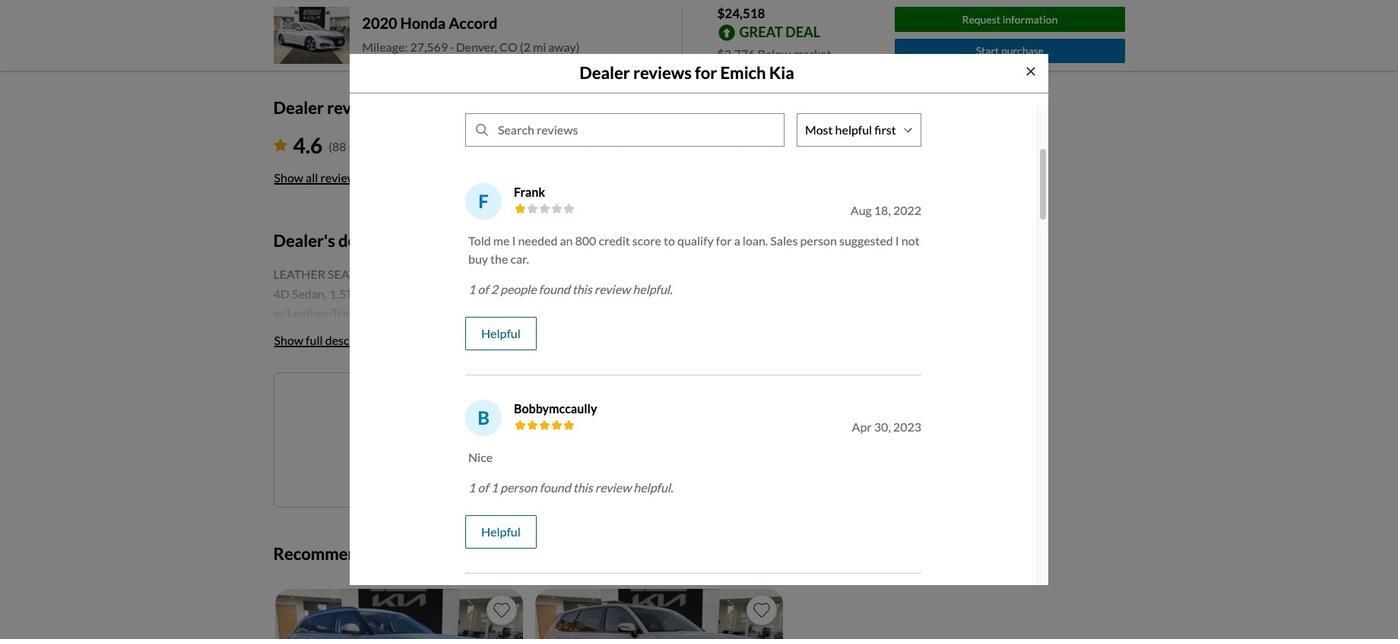 Task type: describe. For each thing, give the bounding box(es) containing it.
start purchase button
[[895, 39, 1125, 63]]

0 horizontal spatial person
[[500, 480, 537, 495]]

not
[[902, 233, 920, 248]]

notify
[[428, 399, 463, 414]]

kia
[[769, 63, 794, 83]]

4.6 (88 reviews)
[[293, 132, 394, 158]]

great
[[739, 23, 783, 40]]

2022
[[893, 203, 921, 217]]

apr 30, 2023
[[852, 420, 921, 434]]

of for f
[[478, 282, 489, 296]]

bobbymccaully
[[514, 401, 597, 416]]

4.6
[[293, 132, 323, 158]]

all
[[306, 170, 318, 185]]

1 for b
[[468, 480, 475, 495]]

needed
[[518, 233, 558, 248]]

f
[[478, 190, 489, 212]]

18,
[[874, 203, 891, 217]]

buy
[[468, 252, 488, 266]]

27,569
[[410, 40, 448, 54]]

car.
[[510, 252, 529, 266]]

1 of 1 person found this review helpful.
[[468, 480, 673, 495]]

co
[[500, 40, 518, 54]]

honda
[[400, 14, 446, 32]]

request information button
[[895, 7, 1125, 32]]

an
[[560, 233, 573, 248]]

one
[[609, 399, 629, 414]]

aug 18, 2022
[[851, 203, 921, 217]]

information
[[1003, 13, 1058, 26]]

30,
[[874, 420, 891, 434]]

qualify
[[677, 233, 714, 248]]

from
[[389, 544, 425, 564]]

1 vertical spatial of
[[485, 399, 496, 414]]

dealer for dealer website
[[362, 3, 398, 17]]

request information
[[962, 13, 1058, 26]]

star image
[[273, 139, 287, 151]]

to
[[664, 233, 675, 248]]

(2
[[520, 40, 531, 54]]

frank
[[514, 185, 545, 199]]

$24,518
[[717, 5, 765, 21]]

dialog containing f
[[350, 0, 1049, 639]]

show all reviews button
[[273, 161, 363, 194]]

$2,776 below market
[[717, 46, 831, 60]]

told me i needed an 800 credit score to qualify for a loan. sales person suggested i not buy the car.
[[468, 233, 920, 266]]

request
[[962, 13, 1001, 26]]

nice
[[468, 450, 493, 464]]

dealer website
[[362, 3, 442, 17]]

800
[[575, 233, 596, 248]]

helpful button for f
[[465, 317, 537, 350]]

0 vertical spatial description
[[338, 230, 423, 251]]

helpful for f
[[481, 326, 521, 340]]

me for told
[[493, 233, 510, 248]]

show for dealer's
[[274, 333, 303, 348]]

full
[[306, 333, 323, 348]]

away)
[[548, 40, 580, 54]]

dealer
[[459, 544, 507, 564]]

helpful button for b
[[465, 515, 537, 549]]

like
[[564, 399, 584, 414]]

1 i from the left
[[512, 233, 516, 248]]

b
[[478, 407, 489, 429]]

helpful. for b
[[634, 480, 673, 495]]

2023
[[893, 420, 921, 434]]

helpful. for f
[[633, 282, 672, 296]]

accord
[[449, 14, 498, 32]]

emich
[[720, 63, 766, 83]]

website
[[400, 3, 442, 17]]

for inside told me i needed an 800 credit score to qualify for a loan. sales person suggested i not buy the car.
[[716, 233, 732, 248]]

score
[[632, 233, 661, 248]]



Task type: vqa. For each thing, say whether or not it's contained in the screenshot.
Dealer
yes



Task type: locate. For each thing, give the bounding box(es) containing it.
show inside button
[[274, 333, 303, 348]]

dealer for dealer reviews
[[273, 98, 324, 118]]

i up "car."
[[512, 233, 516, 248]]

this
[[572, 282, 592, 296], [586, 399, 606, 414], [573, 480, 593, 495], [428, 544, 456, 564]]

show inside 'button'
[[274, 170, 303, 185]]

purchase
[[1001, 44, 1044, 57]]

helpful for b
[[481, 524, 521, 539]]

1 for f
[[468, 282, 475, 296]]

market
[[793, 46, 831, 60]]

below
[[758, 46, 791, 60]]

close modal dealer reviews for emich kia image
[[1025, 66, 1037, 78]]

for left emich
[[695, 63, 717, 83]]

review for b
[[595, 480, 631, 495]]

reviews inside 'button'
[[320, 170, 362, 185]]

2 i from the left
[[895, 233, 899, 248]]

description
[[338, 230, 423, 251], [325, 333, 385, 348]]

0 horizontal spatial i
[[512, 233, 516, 248]]

dealer's
[[273, 230, 335, 251]]

apr
[[852, 420, 872, 434]]

helpful down 2 in the left top of the page
[[481, 326, 521, 340]]

dealer
[[362, 3, 398, 17], [580, 63, 630, 83], [273, 98, 324, 118]]

recommended from this dealer
[[273, 544, 507, 564]]

person inside told me i needed an 800 credit score to qualify for a loan. sales person suggested i not buy the car.
[[800, 233, 837, 248]]

1 vertical spatial helpful
[[481, 524, 521, 539]]

1 horizontal spatial person
[[800, 233, 837, 248]]

0 vertical spatial dealer
[[362, 3, 398, 17]]

new
[[498, 399, 521, 414]]

reviews)
[[349, 139, 394, 153]]

reviews up 4.6 (88 reviews)
[[327, 98, 385, 118]]

dealer for dealer reviews for emich kia
[[580, 63, 630, 83]]

dealer reviews for emich kia
[[580, 63, 794, 83]]

dealer website link
[[362, 1, 784, 19]]

0 vertical spatial for
[[695, 63, 717, 83]]

great deal
[[739, 23, 820, 40]]

2020 honda accord mileage: 27,569 · denver, co (2 mi away)
[[362, 14, 580, 54]]

person up dealer
[[500, 480, 537, 495]]

start
[[976, 44, 999, 57]]

1 show from the top
[[274, 170, 303, 185]]

dealer up 4.6 at top left
[[273, 98, 324, 118]]

2 helpful from the top
[[481, 524, 521, 539]]

0 vertical spatial review
[[594, 282, 630, 296]]

me inside told me i needed an 800 credit score to qualify for a loan. sales person suggested i not buy the car.
[[493, 233, 510, 248]]

0 vertical spatial of
[[478, 282, 489, 296]]

person
[[800, 233, 837, 248], [500, 480, 537, 495]]

reviews for dealer reviews
[[327, 98, 385, 118]]

1 horizontal spatial dealer
[[362, 3, 398, 17]]

1 vertical spatial helpful.
[[634, 480, 673, 495]]

1 helpful from the top
[[481, 326, 521, 340]]

$2,776
[[717, 46, 755, 60]]

dealer inside 'dialog'
[[580, 63, 630, 83]]

1 of 2 people found this review helpful.
[[468, 282, 672, 296]]

i
[[512, 233, 516, 248], [895, 233, 899, 248]]

1 vertical spatial me
[[466, 399, 482, 414]]

me for notify
[[466, 399, 482, 414]]

listings
[[524, 399, 562, 414]]

1 vertical spatial reviews
[[327, 98, 385, 118]]

helpful button
[[465, 317, 537, 350], [465, 515, 537, 549]]

me
[[493, 233, 510, 248], [466, 399, 482, 414]]

found for b
[[539, 480, 571, 495]]

1 horizontal spatial i
[[895, 233, 899, 248]]

for left a
[[716, 233, 732, 248]]

of left 2 in the left top of the page
[[478, 282, 489, 296]]

show full description button
[[273, 324, 386, 357]]

2 vertical spatial of
[[478, 480, 489, 495]]

2020 honda accord image
[[273, 6, 350, 64]]

1 vertical spatial person
[[500, 480, 537, 495]]

for
[[695, 63, 717, 83], [716, 233, 732, 248]]

0 vertical spatial person
[[800, 233, 837, 248]]

helpful up dealer
[[481, 524, 521, 539]]

me up 'the'
[[493, 233, 510, 248]]

show full description
[[274, 333, 385, 348]]

0 horizontal spatial dealer
[[273, 98, 324, 118]]

1 horizontal spatial me
[[493, 233, 510, 248]]

reviews up search reviews field
[[633, 63, 692, 83]]

aug
[[851, 203, 872, 217]]

dialog
[[350, 0, 1049, 639]]

show all reviews
[[274, 170, 362, 185]]

2 helpful button from the top
[[465, 515, 537, 549]]

0 horizontal spatial me
[[466, 399, 482, 414]]

review
[[594, 282, 630, 296], [595, 480, 631, 495]]

reviews for dealer reviews for emich kia
[[633, 63, 692, 83]]

2 show from the top
[[274, 333, 303, 348]]

credit
[[599, 233, 630, 248]]

dealer reviews
[[273, 98, 385, 118]]

0 vertical spatial found
[[539, 282, 570, 296]]

(88
[[329, 139, 346, 153]]

show left full
[[274, 333, 303, 348]]

of left "new"
[[485, 399, 496, 414]]

helpful
[[481, 326, 521, 340], [481, 524, 521, 539]]

1 vertical spatial helpful button
[[465, 515, 537, 549]]

review for f
[[594, 282, 630, 296]]

1 vertical spatial dealer
[[580, 63, 630, 83]]

recommended
[[273, 544, 385, 564]]

Search reviews field
[[490, 114, 784, 146]]

2020
[[362, 14, 397, 32]]

found
[[539, 282, 570, 296], [539, 480, 571, 495]]

search image
[[476, 124, 488, 136]]

me right notify at the left
[[466, 399, 482, 414]]

1 vertical spatial for
[[716, 233, 732, 248]]

dealer down away)
[[580, 63, 630, 83]]

reviews right all
[[320, 170, 362, 185]]

dealer up mileage:
[[362, 3, 398, 17]]

of down nice
[[478, 480, 489, 495]]

2 vertical spatial reviews
[[320, 170, 362, 185]]

2 vertical spatial dealer
[[273, 98, 324, 118]]

show left all
[[274, 170, 303, 185]]

start purchase
[[976, 44, 1044, 57]]

mi
[[533, 40, 546, 54]]

1 vertical spatial found
[[539, 480, 571, 495]]

1 vertical spatial review
[[595, 480, 631, 495]]

0 vertical spatial show
[[274, 170, 303, 185]]

show for dealer
[[274, 170, 303, 185]]

i left not
[[895, 233, 899, 248]]

1
[[468, 282, 475, 296], [468, 480, 475, 495], [491, 480, 498, 495]]

0 vertical spatial helpful
[[481, 326, 521, 340]]

the
[[490, 252, 508, 266]]

suggested
[[839, 233, 893, 248]]

0 vertical spatial helpful button
[[465, 317, 537, 350]]

2 horizontal spatial dealer
[[580, 63, 630, 83]]

notify me of new listings like this one
[[428, 399, 629, 414]]

helpful.
[[633, 282, 672, 296], [634, 480, 673, 495]]

people
[[500, 282, 536, 296]]

loan.
[[743, 233, 768, 248]]

found for f
[[539, 282, 570, 296]]

person right sales
[[800, 233, 837, 248]]

0 vertical spatial helpful.
[[633, 282, 672, 296]]

told
[[468, 233, 491, 248]]

reviews
[[633, 63, 692, 83], [327, 98, 385, 118], [320, 170, 362, 185]]

2
[[491, 282, 498, 296]]

of for b
[[478, 480, 489, 495]]

denver,
[[456, 40, 497, 54]]

deal
[[786, 23, 820, 40]]

description inside 'show full description' button
[[325, 333, 385, 348]]

1 vertical spatial show
[[274, 333, 303, 348]]

1 vertical spatial description
[[325, 333, 385, 348]]

0 vertical spatial me
[[493, 233, 510, 248]]

0 vertical spatial reviews
[[633, 63, 692, 83]]

1 helpful button from the top
[[465, 317, 537, 350]]

a
[[734, 233, 740, 248]]

·
[[450, 40, 454, 54]]

dealer's description
[[273, 230, 423, 251]]

sales
[[770, 233, 798, 248]]

mileage:
[[362, 40, 408, 54]]

of
[[478, 282, 489, 296], [485, 399, 496, 414], [478, 480, 489, 495]]



